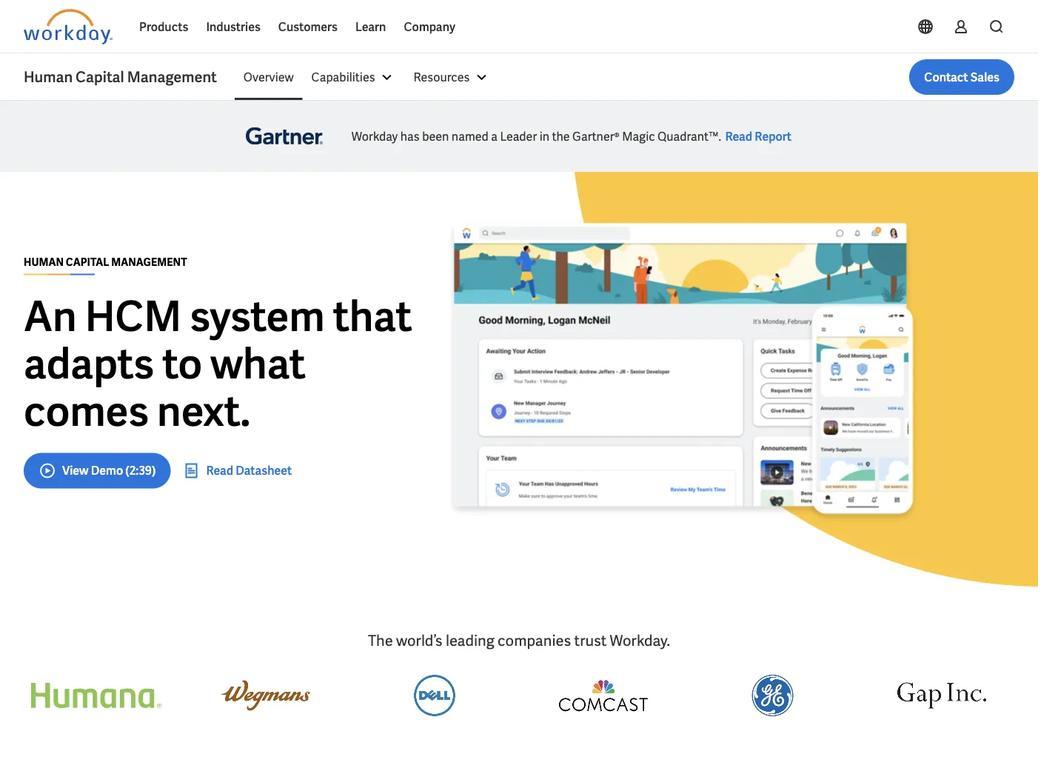 Task type: vqa. For each thing, say whether or not it's contained in the screenshot.
HUMAN CAPITAL MANAGEMENT
yes



Task type: describe. For each thing, give the bounding box(es) containing it.
management
[[127, 67, 217, 87]]

the
[[368, 631, 393, 650]]

human
[[24, 67, 73, 87]]

gartner®
[[573, 129, 620, 144]]

capabilities button
[[303, 59, 405, 95]]

workday.
[[610, 631, 671, 650]]

adapts
[[24, 337, 154, 391]]

menu containing overview
[[235, 59, 500, 95]]

products button
[[130, 9, 197, 44]]

capital
[[66, 255, 109, 269]]

demo
[[91, 463, 123, 479]]

contact
[[925, 69, 969, 85]]

datasheet
[[236, 463, 292, 479]]

customers button
[[270, 9, 347, 44]]

in
[[540, 129, 550, 144]]

next.
[[157, 385, 251, 439]]

customers
[[278, 19, 338, 34]]

the
[[552, 129, 570, 144]]

the world's leading companies trust workday.
[[368, 631, 671, 650]]

contact sales
[[925, 69, 1000, 85]]

1 vertical spatial read
[[206, 463, 233, 479]]

capabilities
[[312, 69, 375, 85]]

resources
[[414, 69, 470, 85]]

trust
[[575, 631, 607, 650]]

gartner logo image
[[229, 101, 340, 172]]

company button
[[395, 9, 465, 44]]

an hcm system that adapts to what comes next.
[[24, 290, 412, 439]]

human capital management
[[24, 67, 217, 87]]

learn
[[356, 19, 386, 34]]

has
[[401, 129, 420, 144]]

wegmans food markets, inc. image
[[221, 675, 310, 716]]

learn button
[[347, 9, 395, 44]]

list containing overview
[[235, 59, 1015, 95]]

report
[[755, 129, 792, 144]]

system
[[190, 290, 325, 344]]

overview
[[244, 69, 294, 85]]

human capital management
[[24, 255, 187, 269]]

read report link
[[721, 127, 797, 146]]

read datasheet link
[[183, 462, 292, 480]]

magic
[[622, 129, 655, 144]]

general electric international, inc. image
[[752, 675, 794, 716]]

a
[[491, 129, 498, 144]]



Task type: locate. For each thing, give the bounding box(es) containing it.
products
[[139, 19, 188, 34]]

view
[[62, 463, 89, 479]]

go to the homepage image
[[24, 9, 113, 44]]

human capital management link
[[24, 67, 235, 87]]

dell computer corporation image
[[414, 675, 455, 716]]

0 vertical spatial read
[[726, 129, 753, 144]]

leader
[[500, 129, 537, 144]]

(2:39)
[[125, 463, 156, 479]]

hcm
[[85, 290, 182, 344]]

0 horizontal spatial read
[[206, 463, 233, 479]]

overview link
[[235, 59, 303, 95]]

human
[[24, 255, 64, 269]]

the gap inc image
[[898, 675, 987, 716]]

contact sales link
[[910, 59, 1015, 95]]

workday has been named a leader in the gartner® magic quadrant™. read report
[[352, 129, 792, 144]]

named
[[452, 129, 489, 144]]

view demo (2:39) link
[[24, 453, 171, 489]]

read left datasheet
[[206, 463, 233, 479]]

humana, inc. image
[[31, 675, 162, 716]]

read
[[726, 129, 753, 144], [206, 463, 233, 479]]

read left the report
[[726, 129, 753, 144]]

view demo (2:39)
[[62, 463, 156, 479]]

that
[[333, 290, 412, 344]]

workday
[[352, 129, 398, 144]]

what
[[211, 337, 306, 391]]

management
[[111, 255, 187, 269]]

world's
[[396, 631, 443, 650]]

menu
[[235, 59, 500, 95]]

quadrant™.
[[658, 129, 722, 144]]

leading
[[446, 631, 495, 650]]

industries
[[206, 19, 261, 34]]

industries button
[[197, 9, 270, 44]]

comes
[[24, 385, 149, 439]]

been
[[422, 129, 449, 144]]

to
[[162, 337, 202, 391]]

capital
[[76, 67, 124, 87]]

an
[[24, 290, 77, 344]]

companies
[[498, 631, 571, 650]]

comcast (comcast cable communications management, llc) image
[[559, 675, 648, 716]]

company
[[404, 19, 456, 34]]

sales
[[971, 69, 1000, 85]]

1 horizontal spatial read
[[726, 129, 753, 144]]

human capital management home screen showing suggested tasks, most used apps, and announcements. hcm system image
[[447, 219, 921, 525]]

resources button
[[405, 59, 500, 95]]

read datasheet
[[206, 463, 292, 479]]

list
[[235, 59, 1015, 95]]



